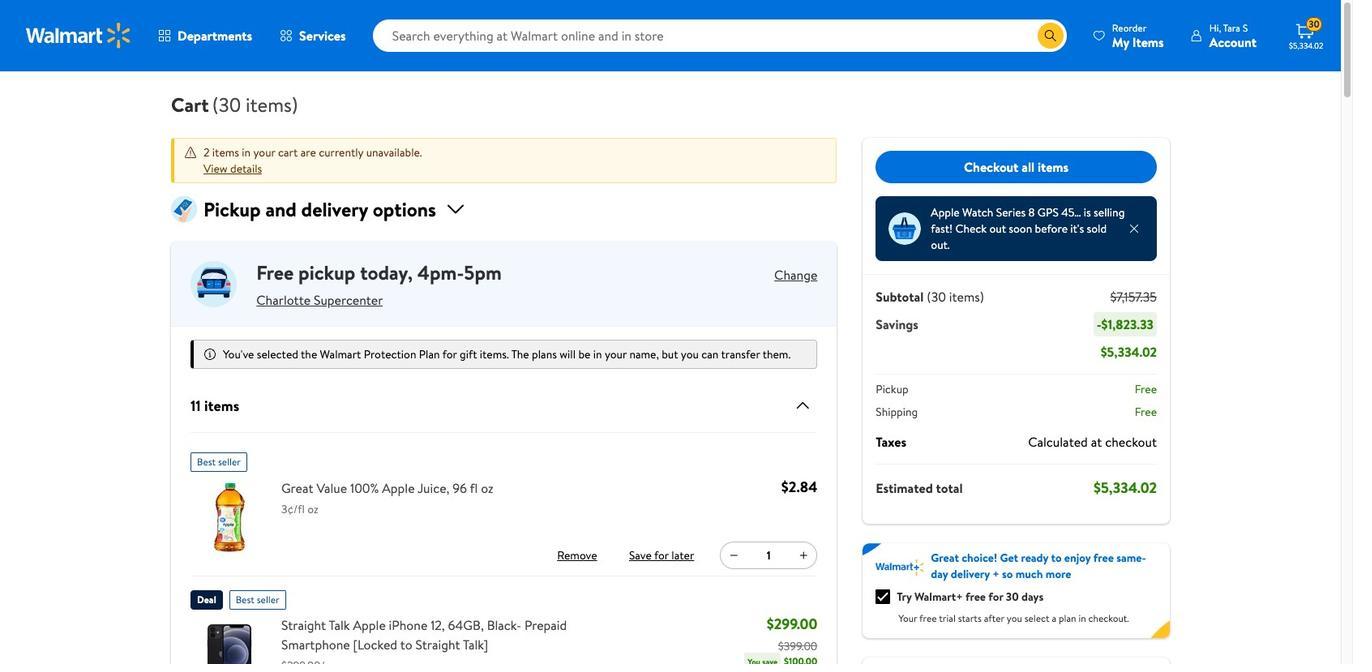 Task type: vqa. For each thing, say whether or not it's contained in the screenshot.
APPLE WATCH SERIES 8 GPS 45... IS SELLING FAST! CHECK OUT SOON BEFORE IT'S SOLD OUT.
yes



Task type: describe. For each thing, give the bounding box(es) containing it.
name,
[[630, 346, 659, 363]]

series
[[997, 204, 1026, 221]]

5pm
[[464, 259, 502, 286]]

supercenter
[[314, 291, 383, 309]]

in inside alert
[[593, 346, 602, 363]]

seller inside alert
[[218, 455, 241, 469]]

cart_gic_illustration image
[[171, 196, 197, 222]]

-
[[1097, 315, 1102, 333]]

reorder
[[1113, 21, 1147, 34]]

currently
[[319, 144, 364, 161]]

great value 100% apple juice, 96 fl oz, with add-on services, 3¢/fl oz, 1 in cart image
[[191, 478, 268, 556]]

items
[[1133, 33, 1164, 51]]

your free trial starts after you select a plan in checkout.
[[899, 611, 1130, 625]]

straight talk apple iphone 12, 64gb, black- prepaid smartphone [locked to straight talk], with add-on services, $299.00/ea, 1 in cart gift eligible image
[[191, 616, 268, 664]]

for inside you've selected the walmart protection plan for gift items. the plans will be in your name, but you can transfer them. alert
[[443, 346, 457, 363]]

2 vertical spatial $5,334.02
[[1094, 478, 1157, 498]]

protection
[[364, 346, 416, 363]]

sold
[[1087, 221, 1107, 237]]

items for 2 items in your cart are currently unavailable. view details
[[212, 144, 239, 161]]

check
[[956, 221, 987, 237]]

iphone
[[389, 616, 428, 634]]

free for pickup
[[1135, 381, 1157, 397]]

soon
[[1009, 221, 1033, 237]]

less than x qty image
[[889, 212, 922, 245]]

prepaid
[[525, 616, 567, 634]]

hide all items image
[[787, 396, 813, 415]]

hi,
[[1210, 21, 1222, 34]]

savings
[[876, 315, 919, 333]]

gps
[[1038, 204, 1059, 221]]

checkout.
[[1089, 611, 1130, 625]]

pickup for pickup and delivery options
[[204, 195, 261, 223]]

for inside save for later button
[[654, 547, 669, 564]]

great choice! get ready to enjoy free same- day delivery + so much more
[[931, 550, 1146, 582]]

juice,
[[418, 479, 450, 497]]

pickup and delivery options button
[[171, 195, 837, 223]]

change button
[[775, 266, 818, 284]]

try walmart+ free for 30 days
[[897, 589, 1044, 605]]

more
[[1046, 566, 1072, 582]]

items) for subtotal (30 items)
[[949, 288, 984, 306]]

change
[[775, 266, 818, 284]]

them.
[[763, 346, 791, 363]]

view
[[204, 161, 228, 177]]

0 horizontal spatial oz
[[308, 501, 319, 517]]

3¢/fl
[[281, 501, 305, 517]]

1 vertical spatial seller
[[257, 593, 279, 607]]

remove button
[[551, 543, 603, 569]]

decrease quantity great value 100% apple juice, 96 fl oz, current quantity 1 image
[[728, 549, 741, 562]]

1 horizontal spatial best
[[236, 593, 255, 607]]

you've selected the walmart protection plan for gift items. the plans will be in your name, but you can transfer them. alert
[[191, 340, 818, 369]]

apple inside apple watch series 8 gps 45... is selling fast! check out soon before it's sold out.
[[931, 204, 960, 221]]

in inside banner
[[1079, 611, 1086, 625]]

a
[[1052, 611, 1057, 625]]

estimated
[[876, 479, 933, 497]]

pickup
[[299, 259, 356, 286]]

before
[[1035, 221, 1068, 237]]

your
[[899, 611, 918, 625]]

delivery inside great choice! get ready to enjoy free same- day delivery + so much more
[[951, 566, 990, 582]]

tara
[[1224, 21, 1241, 34]]

walmart+
[[915, 589, 963, 605]]

great value 100% apple juice, 96 fl oz link
[[281, 478, 496, 498]]

best seller inside alert
[[197, 455, 241, 469]]

plan
[[419, 346, 440, 363]]

$299.00
[[767, 614, 818, 634]]

$7,157.35
[[1111, 288, 1157, 306]]

to inside straight talk apple iphone 12, 64gb, black- prepaid smartphone [locked to straight talk]
[[400, 636, 413, 654]]

2 items in your cart are currently unavailable. view details
[[204, 144, 422, 177]]

services
[[299, 27, 346, 45]]

cart (30 items)
[[171, 91, 298, 118]]

items) for cart (30 items)
[[246, 91, 298, 118]]

0 vertical spatial straight
[[281, 616, 326, 634]]

free inside great choice! get ready to enjoy free same- day delivery + so much more
[[1094, 550, 1114, 566]]

(30 for subtotal
[[927, 288, 946, 306]]

$1,823.33
[[1102, 315, 1154, 333]]

4pm-
[[417, 259, 464, 286]]

the
[[301, 346, 317, 363]]

selling
[[1094, 204, 1125, 221]]

you've
[[223, 346, 254, 363]]

1 vertical spatial straight
[[416, 636, 460, 654]]

select
[[1025, 611, 1050, 625]]

taxes
[[876, 433, 907, 451]]

45...
[[1062, 204, 1081, 221]]

96
[[453, 479, 467, 497]]

after
[[984, 611, 1005, 625]]

details
[[230, 161, 262, 177]]

items inside button
[[1038, 158, 1069, 176]]

checkout
[[964, 158, 1019, 176]]

smartphone
[[281, 636, 350, 654]]

day
[[931, 566, 948, 582]]

walmart
[[320, 346, 361, 363]]

the
[[511, 346, 529, 363]]

search icon image
[[1044, 29, 1057, 42]]

0 vertical spatial free
[[257, 259, 294, 286]]

charlotte supercenter
[[257, 291, 383, 309]]

increase quantity great value 100% apple juice, 96 fl oz, current quantity 1 image
[[797, 549, 810, 562]]

free for shipping
[[1135, 404, 1157, 420]]

to inside great choice! get ready to enjoy free same- day delivery + so much more
[[1051, 550, 1062, 566]]

0 vertical spatial $5,334.02
[[1289, 40, 1324, 51]]

-$1,823.33
[[1097, 315, 1154, 333]]

can
[[702, 346, 719, 363]]

you inside banner
[[1007, 611, 1022, 625]]

be
[[579, 346, 591, 363]]

close nudge image
[[1128, 222, 1141, 235]]

fl
[[470, 479, 478, 497]]

1 vertical spatial free
[[966, 589, 986, 605]]

subtotal (30 items)
[[876, 288, 984, 306]]



Task type: locate. For each thing, give the bounding box(es) containing it.
oz
[[481, 479, 494, 497], [308, 501, 319, 517]]

in right 'plan'
[[1079, 611, 1086, 625]]

fast!
[[931, 221, 953, 237]]

0 horizontal spatial pickup
[[204, 195, 261, 223]]

talk]
[[463, 636, 488, 654]]

subtotal
[[876, 288, 924, 306]]

0 vertical spatial items)
[[246, 91, 298, 118]]

best seller up straight talk apple iphone 12, 64gb, black- prepaid smartphone [locked to straight talk], with add-on services, $299.00/ea, 1 in cart gift eligible image
[[236, 593, 279, 607]]

you
[[681, 346, 699, 363], [1007, 611, 1022, 625]]

items.
[[480, 346, 509, 363]]

items for 11 items
[[204, 395, 239, 416]]

your left cart
[[253, 144, 275, 161]]

2 horizontal spatial in
[[1079, 611, 1086, 625]]

cart
[[278, 144, 298, 161]]

great
[[281, 479, 313, 497], [931, 550, 959, 566]]

(30 right cart
[[212, 91, 241, 118]]

1 vertical spatial items)
[[949, 288, 984, 306]]

2 vertical spatial apple
[[353, 616, 386, 634]]

1 vertical spatial delivery
[[951, 566, 990, 582]]

1 horizontal spatial for
[[654, 547, 669, 564]]

save for later button
[[626, 543, 698, 569]]

alert containing 2 items in your cart are currently unavailable.
[[171, 138, 837, 183]]

seller up straight talk apple iphone 12, 64gb, black- prepaid smartphone [locked to straight talk], with add-on services, $299.00/ea, 1 in cart gift eligible image
[[257, 593, 279, 607]]

s
[[1243, 21, 1248, 34]]

pickup up shipping
[[876, 381, 909, 397]]

deal
[[197, 593, 216, 607]]

walmart image
[[26, 23, 131, 49]]

0 vertical spatial delivery
[[301, 195, 368, 223]]

apple inside great value 100% apple juice, 96 fl oz 3¢/fl oz
[[382, 479, 415, 497]]

2 horizontal spatial for
[[989, 589, 1004, 605]]

transfer
[[721, 346, 760, 363]]

you right but
[[681, 346, 699, 363]]

free pickup today, 4pm-5pm
[[257, 259, 502, 286]]

out.
[[931, 237, 950, 253]]

Walmart Site-Wide search field
[[373, 19, 1067, 52]]

straight talk apple iphone 12, 64gb, black- prepaid smartphone [locked to straight talk]
[[281, 616, 567, 654]]

great inside great value 100% apple juice, 96 fl oz 3¢/fl oz
[[281, 479, 313, 497]]

$5,334.02 down '$1,823.33'
[[1101, 343, 1157, 361]]

best down 11 items
[[197, 455, 216, 469]]

30
[[1309, 17, 1320, 31], [1006, 589, 1019, 605]]

best seller down 11 items
[[197, 455, 241, 469]]

great up 3¢/fl
[[281, 479, 313, 497]]

1 horizontal spatial oz
[[481, 479, 494, 497]]

for right save
[[654, 547, 669, 564]]

oz right "fl"
[[481, 479, 494, 497]]

banner
[[863, 543, 1170, 638]]

straight down 12,
[[416, 636, 460, 654]]

calculated
[[1028, 433, 1088, 451]]

remove
[[557, 547, 597, 564]]

shipping
[[876, 404, 918, 420]]

view details button
[[204, 161, 262, 177]]

0 horizontal spatial delivery
[[301, 195, 368, 223]]

1 horizontal spatial to
[[1051, 550, 1062, 566]]

items) up cart
[[246, 91, 298, 118]]

selected
[[257, 346, 298, 363]]

pickup
[[204, 195, 261, 223], [876, 381, 909, 397]]

for up after
[[989, 589, 1004, 605]]

you inside you've selected the walmart protection plan for gift items. the plans will be in your name, but you can transfer them. alert
[[681, 346, 699, 363]]

free up starts on the right
[[966, 589, 986, 605]]

1
[[767, 547, 771, 564]]

1 vertical spatial apple
[[382, 479, 415, 497]]

0 vertical spatial best
[[197, 455, 216, 469]]

walmart plus image
[[876, 560, 925, 576]]

pickup down view details button
[[204, 195, 261, 223]]

save for later
[[629, 547, 694, 564]]

64gb,
[[448, 616, 484, 634]]

is
[[1084, 204, 1091, 221]]

to down iphone
[[400, 636, 413, 654]]

apple inside straight talk apple iphone 12, 64gb, black- prepaid smartphone [locked to straight talk]
[[353, 616, 386, 634]]

for
[[443, 346, 457, 363], [654, 547, 669, 564], [989, 589, 1004, 605]]

much
[[1016, 566, 1043, 582]]

banner containing great choice! get ready to enjoy free same- day delivery + so much more
[[863, 543, 1170, 638]]

services button
[[266, 16, 360, 55]]

oz right 3¢/fl
[[308, 501, 319, 517]]

to
[[1051, 550, 1062, 566], [400, 636, 413, 654]]

1 horizontal spatial free
[[966, 589, 986, 605]]

1 vertical spatial great
[[931, 550, 959, 566]]

1 horizontal spatial pickup
[[876, 381, 909, 397]]

free right the enjoy
[[1094, 550, 1114, 566]]

delivery
[[301, 195, 368, 223], [951, 566, 990, 582]]

unavailable.
[[366, 144, 422, 161]]

apple up [locked
[[353, 616, 386, 634]]

best seller
[[197, 455, 241, 469], [236, 593, 279, 607]]

black-
[[487, 616, 522, 634]]

alert
[[171, 138, 837, 183]]

estimated total
[[876, 479, 963, 497]]

apple watch series 8 gps 45... is selling fast! check out soon before it's sold out.
[[931, 204, 1125, 253]]

1 vertical spatial best seller
[[236, 593, 279, 607]]

apple left watch
[[931, 204, 960, 221]]

1 vertical spatial $5,334.02
[[1101, 343, 1157, 361]]

1 horizontal spatial great
[[931, 550, 959, 566]]

apple right 100% at the bottom left of page
[[382, 479, 415, 497]]

for left gift
[[443, 346, 457, 363]]

$5,334.02 right account
[[1289, 40, 1324, 51]]

1 horizontal spatial delivery
[[951, 566, 990, 582]]

straight talk apple iphone 12, 64gb, black- prepaid smartphone [locked to straight talk] link
[[281, 616, 620, 654]]

1 horizontal spatial straight
[[416, 636, 460, 654]]

departments
[[178, 27, 252, 45]]

free
[[257, 259, 294, 286], [1135, 381, 1157, 397], [1135, 404, 1157, 420]]

1 vertical spatial (30
[[927, 288, 946, 306]]

1 horizontal spatial in
[[593, 346, 602, 363]]

0 horizontal spatial (30
[[212, 91, 241, 118]]

2 vertical spatial free
[[1135, 404, 1157, 420]]

same-
[[1117, 550, 1146, 566]]

items right all
[[1038, 158, 1069, 176]]

30 inside banner
[[1006, 589, 1019, 605]]

in right view
[[242, 144, 251, 161]]

pickup and delivery options
[[204, 195, 436, 223]]

best right "deal"
[[236, 593, 255, 607]]

$399.00
[[778, 638, 818, 654]]

items inside 2 items in your cart are currently unavailable. view details
[[212, 144, 239, 161]]

calculated at checkout
[[1028, 433, 1157, 451]]

days
[[1022, 589, 1044, 605]]

great for choice!
[[931, 550, 959, 566]]

charlotte
[[257, 291, 311, 309]]

1 horizontal spatial 30
[[1309, 17, 1320, 31]]

$5,334.02 down checkout
[[1094, 478, 1157, 498]]

try
[[897, 589, 912, 605]]

great left choice!
[[931, 550, 959, 566]]

1 horizontal spatial your
[[605, 346, 627, 363]]

1 vertical spatial oz
[[308, 501, 319, 517]]

it's
[[1071, 221, 1084, 237]]

1 vertical spatial best
[[236, 593, 255, 607]]

0 horizontal spatial straight
[[281, 616, 326, 634]]

best inside alert
[[197, 455, 216, 469]]

delivery down 2 items in your cart are currently unavailable. view details
[[301, 195, 368, 223]]

free
[[1094, 550, 1114, 566], [966, 589, 986, 605], [920, 611, 937, 625]]

checkout all items button
[[876, 151, 1157, 183]]

1 horizontal spatial you
[[1007, 611, 1022, 625]]

0 vertical spatial best seller
[[197, 455, 241, 469]]

0 horizontal spatial seller
[[218, 455, 241, 469]]

0 horizontal spatial to
[[400, 636, 413, 654]]

8
[[1029, 204, 1035, 221]]

apple
[[931, 204, 960, 221], [382, 479, 415, 497], [353, 616, 386, 634]]

my
[[1113, 33, 1130, 51]]

your left 'name,'
[[605, 346, 627, 363]]

in
[[242, 144, 251, 161], [593, 346, 602, 363], [1079, 611, 1086, 625]]

delivery up try walmart+ free for 30 days
[[951, 566, 990, 582]]

seller up "great value 100% apple juice, 96 fl oz, with add-on services, 3¢/fl oz, 1 in cart" image
[[218, 455, 241, 469]]

12,
[[431, 616, 445, 634]]

2 vertical spatial free
[[920, 611, 937, 625]]

0 vertical spatial in
[[242, 144, 251, 161]]

choice!
[[962, 550, 998, 566]]

1 vertical spatial you
[[1007, 611, 1022, 625]]

1 vertical spatial for
[[654, 547, 669, 564]]

0 vertical spatial free
[[1094, 550, 1114, 566]]

0 horizontal spatial best
[[197, 455, 216, 469]]

2 vertical spatial in
[[1079, 611, 1086, 625]]

starts
[[958, 611, 982, 625]]

(30 right subtotal
[[927, 288, 946, 306]]

you right after
[[1007, 611, 1022, 625]]

(30 for cart
[[212, 91, 241, 118]]

save
[[629, 547, 652, 564]]

0 vertical spatial seller
[[218, 455, 241, 469]]

your inside you've selected the walmart protection plan for gift items. the plans will be in your name, but you can transfer them. alert
[[605, 346, 627, 363]]

0 vertical spatial for
[[443, 346, 457, 363]]

reorder my items
[[1113, 21, 1164, 51]]

checkout all items
[[964, 158, 1069, 176]]

departments button
[[144, 16, 266, 55]]

11 items
[[191, 395, 239, 416]]

items right 2
[[212, 144, 239, 161]]

0 horizontal spatial your
[[253, 144, 275, 161]]

you've selected the walmart protection plan for gift items. the plans will be in your name, but you can transfer them.
[[223, 346, 791, 363]]

free left trial
[[920, 611, 937, 625]]

(30
[[212, 91, 241, 118], [927, 288, 946, 306]]

Your free trial starts after you select a plan in checkout. checkbox
[[876, 590, 891, 604]]

items right 11
[[204, 395, 239, 416]]

for inside banner
[[989, 589, 1004, 605]]

today,
[[360, 259, 413, 286]]

1 horizontal spatial seller
[[257, 593, 279, 607]]

hi, tara s account
[[1210, 21, 1257, 51]]

0 horizontal spatial 30
[[1006, 589, 1019, 605]]

1 vertical spatial free
[[1135, 381, 1157, 397]]

options
[[373, 195, 436, 223]]

1 horizontal spatial items)
[[949, 288, 984, 306]]

2 vertical spatial for
[[989, 589, 1004, 605]]

great inside great choice! get ready to enjoy free same- day delivery + so much more
[[931, 550, 959, 566]]

so
[[1002, 566, 1013, 582]]

to left the enjoy
[[1051, 550, 1062, 566]]

items) down out.
[[949, 288, 984, 306]]

talk
[[329, 616, 350, 634]]

1 vertical spatial pickup
[[876, 381, 909, 397]]

0 vertical spatial apple
[[931, 204, 960, 221]]

30 right s
[[1309, 17, 1320, 31]]

0 vertical spatial 30
[[1309, 17, 1320, 31]]

1 horizontal spatial (30
[[927, 288, 946, 306]]

0 horizontal spatial you
[[681, 346, 699, 363]]

0 horizontal spatial free
[[920, 611, 937, 625]]

$2.84
[[782, 477, 818, 497]]

1 vertical spatial to
[[400, 636, 413, 654]]

$5,334.02
[[1289, 40, 1324, 51], [1101, 343, 1157, 361], [1094, 478, 1157, 498]]

30 left days
[[1006, 589, 1019, 605]]

0 vertical spatial oz
[[481, 479, 494, 497]]

items)
[[246, 91, 298, 118], [949, 288, 984, 306]]

pickup for pickup
[[876, 381, 909, 397]]

in right be
[[593, 346, 602, 363]]

2 horizontal spatial free
[[1094, 550, 1114, 566]]

Search search field
[[373, 19, 1067, 52]]

0 vertical spatial to
[[1051, 550, 1062, 566]]

great for value
[[281, 479, 313, 497]]

today, 4pm-5pm element
[[360, 259, 502, 286]]

straight up smartphone
[[281, 616, 326, 634]]

1 vertical spatial your
[[605, 346, 627, 363]]

0 horizontal spatial items)
[[246, 91, 298, 118]]

0 vertical spatial your
[[253, 144, 275, 161]]

best
[[197, 455, 216, 469], [236, 593, 255, 607]]

0 horizontal spatial for
[[443, 346, 457, 363]]

0 vertical spatial pickup
[[204, 195, 261, 223]]

best seller alert
[[191, 446, 247, 472]]

0 vertical spatial you
[[681, 346, 699, 363]]

1 vertical spatial 30
[[1006, 589, 1019, 605]]

0 vertical spatial (30
[[212, 91, 241, 118]]

0 horizontal spatial in
[[242, 144, 251, 161]]

your inside 2 items in your cart are currently unavailable. view details
[[253, 144, 275, 161]]

0 vertical spatial great
[[281, 479, 313, 497]]

in inside 2 items in your cart are currently unavailable. view details
[[242, 144, 251, 161]]

0 horizontal spatial great
[[281, 479, 313, 497]]

1 vertical spatial in
[[593, 346, 602, 363]]

total
[[936, 479, 963, 497]]

value
[[317, 479, 347, 497]]



